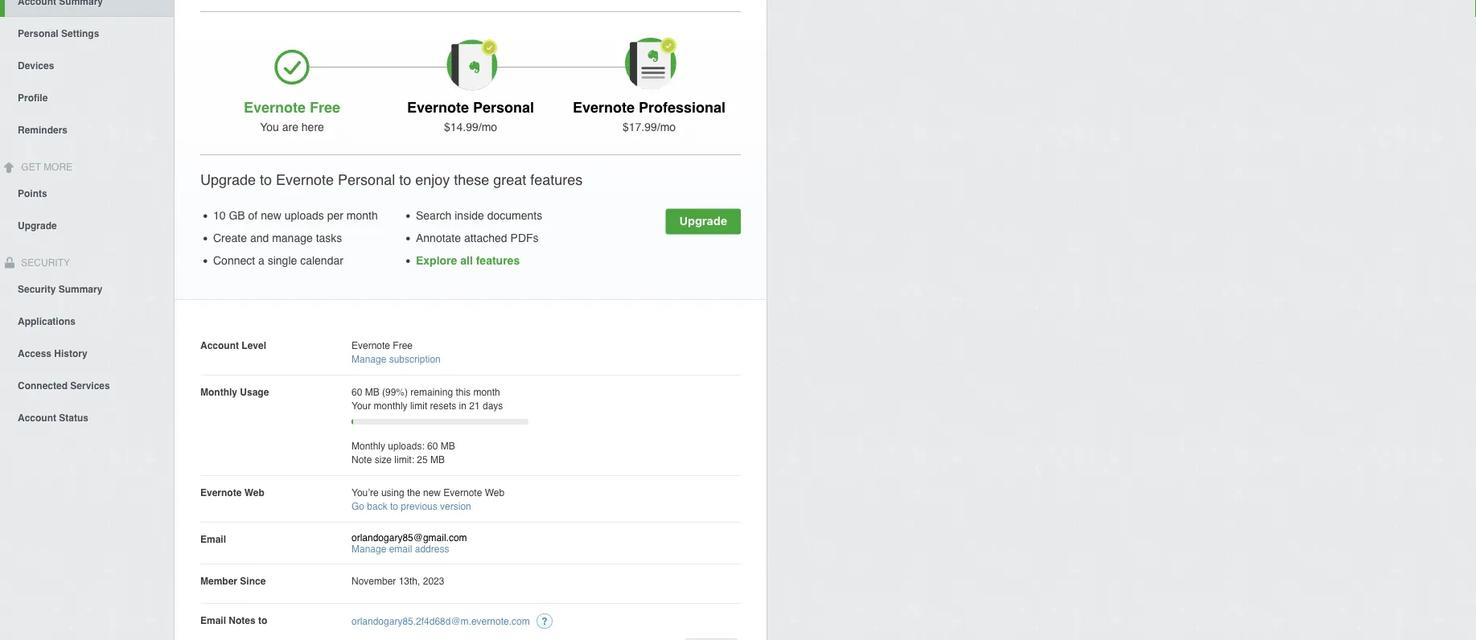 Task type: describe. For each thing, give the bounding box(es) containing it.
new for uploads
[[261, 209, 281, 222]]

security summary link
[[0, 272, 174, 304]]

tasks
[[316, 232, 342, 245]]

13th,
[[399, 576, 420, 587]]

security summary
[[18, 284, 102, 295]]

status
[[59, 412, 89, 424]]

professional
[[639, 99, 726, 115]]

month inside the 60 mb (99%) remaining this month your monthly limit resets in 21 days
[[473, 387, 500, 398]]

of
[[248, 209, 258, 222]]

enjoy
[[415, 171, 450, 188]]

reminders link
[[0, 113, 174, 145]]

orlandogary85@gmail.com
[[352, 533, 467, 544]]

$14.99/
[[444, 121, 482, 134]]

manage inside orlandogary85@gmail.com manage email address
[[352, 544, 387, 555]]

previous
[[401, 501, 437, 512]]

notes
[[229, 615, 256, 626]]

2 vertical spatial personal
[[338, 171, 395, 188]]

orlandogary85.2f4d68d@m.evernote.com
[[352, 616, 530, 627]]

days
[[483, 400, 503, 412]]

applications
[[18, 316, 76, 327]]

1 vertical spatial mb
[[441, 441, 455, 452]]

orlandogary85@gmail.com manage email address
[[352, 533, 467, 555]]

go back to previous version link
[[352, 501, 471, 512]]

evernote personal $14.99/ mo
[[407, 99, 534, 134]]

november 13th, 2023
[[352, 576, 444, 587]]

you're
[[352, 487, 379, 498]]

november
[[352, 576, 396, 587]]

uploads:
[[388, 441, 425, 452]]

to left enjoy
[[399, 171, 411, 188]]

you're using the new evernote web go back to previous version
[[352, 487, 505, 512]]

reminders
[[18, 125, 68, 136]]

personal settings
[[18, 28, 99, 39]]

connect a single calendar
[[213, 254, 343, 267]]

level
[[242, 340, 266, 351]]

using
[[381, 487, 404, 498]]

history
[[54, 348, 87, 359]]

inside
[[455, 209, 484, 222]]

profile link
[[0, 81, 174, 113]]

monthly for monthly usage
[[200, 387, 237, 398]]

access
[[18, 348, 52, 359]]

10 gb of new uploads per month
[[213, 209, 378, 222]]

explore
[[416, 254, 457, 267]]

connect
[[213, 254, 255, 267]]

evernote for evernote professional $17.99/ mo
[[573, 99, 635, 115]]

60 mb (99%) remaining this month your monthly limit resets in 21 days
[[352, 387, 503, 412]]

10
[[213, 209, 226, 222]]

personal settings link
[[0, 17, 174, 49]]

devices
[[18, 60, 54, 71]]

search inside documents
[[416, 209, 542, 222]]

here
[[302, 121, 324, 134]]

upgrade for second the upgrade "link" from the right
[[680, 214, 727, 227]]

upgrade for first the upgrade "link" from the right
[[18, 220, 57, 231]]

your
[[352, 400, 371, 412]]

points link
[[0, 177, 174, 209]]

limit
[[410, 400, 427, 412]]

0 vertical spatial personal
[[18, 28, 58, 39]]

are
[[282, 121, 298, 134]]

per
[[327, 209, 343, 222]]

create
[[213, 232, 247, 245]]

0 horizontal spatial month
[[347, 209, 378, 222]]

limit:
[[395, 454, 414, 465]]

2 vertical spatial mb
[[430, 454, 445, 465]]

60 inside the 60 mb (99%) remaining this month your monthly limit resets in 21 days
[[352, 387, 362, 398]]

to up 10 gb of new uploads per month
[[260, 171, 272, 188]]

access history link
[[0, 337, 174, 369]]

create and manage tasks
[[213, 232, 342, 245]]

single
[[268, 254, 297, 267]]

member since
[[200, 576, 266, 587]]

pdfs
[[511, 232, 539, 245]]

in
[[459, 400, 467, 412]]

account status link
[[0, 401, 174, 433]]

attached
[[464, 232, 507, 245]]

personal inside evernote personal $14.99/ mo
[[473, 99, 534, 115]]

to right 'notes' in the bottom left of the page
[[258, 615, 267, 626]]

resets
[[430, 400, 456, 412]]

email for email notes to
[[200, 615, 226, 626]]

get
[[21, 162, 41, 173]]

account level
[[200, 340, 266, 351]]

(99%)
[[382, 387, 408, 398]]

manage subscription link
[[352, 354, 441, 365]]

note
[[352, 454, 372, 465]]

annotate attached pdfs
[[416, 232, 539, 245]]

21
[[469, 400, 480, 412]]

monthly uploads: 60 mb note size limit: 25 mb
[[352, 441, 455, 465]]

address
[[415, 544, 449, 555]]

summary
[[58, 284, 102, 295]]

0 vertical spatial features
[[530, 171, 583, 188]]

0 horizontal spatial features
[[476, 254, 520, 267]]



Task type: locate. For each thing, give the bounding box(es) containing it.
1 vertical spatial features
[[476, 254, 520, 267]]

back
[[367, 501, 388, 512]]

1 horizontal spatial monthly
[[352, 441, 385, 452]]

annotate
[[416, 232, 461, 245]]

2023
[[423, 576, 444, 587]]

0 vertical spatial 60
[[352, 387, 362, 398]]

0 vertical spatial email
[[200, 534, 226, 545]]

personal up per
[[338, 171, 395, 188]]

uploads
[[285, 209, 324, 222]]

1 vertical spatial personal
[[473, 99, 534, 115]]

2 web from the left
[[485, 487, 505, 498]]

0 vertical spatial free
[[310, 99, 340, 115]]

email
[[200, 534, 226, 545], [200, 615, 226, 626]]

0 vertical spatial new
[[261, 209, 281, 222]]

1 upgrade link from the left
[[666, 209, 741, 235]]

month up days
[[473, 387, 500, 398]]

1 horizontal spatial month
[[473, 387, 500, 398]]

0 horizontal spatial mo
[[482, 121, 497, 134]]

mo up these
[[482, 121, 497, 134]]

access history
[[18, 348, 87, 359]]

mb right 25 at the left of page
[[430, 454, 445, 465]]

1 vertical spatial security
[[18, 284, 56, 295]]

and
[[250, 232, 269, 245]]

upgrade to evernote personal to enjoy these great features
[[200, 171, 583, 188]]

mo inside evernote personal $14.99/ mo
[[482, 121, 497, 134]]

manage
[[352, 354, 387, 365], [352, 544, 387, 555]]

evernote for evernote personal $14.99/ mo
[[407, 99, 469, 115]]

monthly usage
[[200, 387, 269, 398]]

0 vertical spatial monthly
[[200, 387, 237, 398]]

mo inside evernote professional $17.99/ mo
[[660, 121, 676, 134]]

account for account level
[[200, 340, 239, 351]]

email left 'notes' in the bottom left of the page
[[200, 615, 226, 626]]

evernote web
[[200, 487, 265, 498]]

to down using
[[390, 501, 398, 512]]

subscription
[[389, 354, 441, 365]]

manage email address link
[[352, 544, 449, 555]]

evernote for evernote web
[[200, 487, 242, 498]]

evernote free you are here
[[244, 99, 340, 134]]

free for evernote free manage subscription
[[393, 340, 413, 351]]

monthly left 'usage'
[[200, 387, 237, 398]]

features
[[530, 171, 583, 188], [476, 254, 520, 267]]

1 vertical spatial manage
[[352, 544, 387, 555]]

0 horizontal spatial account
[[18, 412, 56, 424]]

monthly
[[200, 387, 237, 398], [352, 441, 385, 452]]

you
[[260, 121, 279, 134]]

60 up 25 at the left of page
[[427, 441, 438, 452]]

services
[[70, 380, 110, 391]]

1 horizontal spatial mo
[[660, 121, 676, 134]]

mb inside the 60 mb (99%) remaining this month your monthly limit resets in 21 days
[[365, 387, 380, 398]]

to inside you're using the new evernote web go back to previous version
[[390, 501, 398, 512]]

1 email from the top
[[200, 534, 226, 545]]

monthly inside monthly uploads: 60 mb note size limit: 25 mb
[[352, 441, 385, 452]]

evernote inside evernote personal $14.99/ mo
[[407, 99, 469, 115]]

$17.99/
[[623, 121, 660, 134]]

evernote for evernote free you are here
[[244, 99, 306, 115]]

0 horizontal spatial web
[[244, 487, 265, 498]]

calendar
[[300, 254, 343, 267]]

0 vertical spatial mb
[[365, 387, 380, 398]]

web inside you're using the new evernote web go back to previous version
[[485, 487, 505, 498]]

0 horizontal spatial upgrade link
[[0, 209, 174, 241]]

upgrade link
[[666, 209, 741, 235], [0, 209, 174, 241]]

security inside security summary link
[[18, 284, 56, 295]]

free for evernote free you are here
[[310, 99, 340, 115]]

evernote inside evernote free you are here
[[244, 99, 306, 115]]

orlandogary85.2f4d68d@m.evernote.com link
[[352, 616, 530, 627]]

month right per
[[347, 209, 378, 222]]

personal up devices
[[18, 28, 58, 39]]

new right of
[[261, 209, 281, 222]]

monthly up note
[[352, 441, 385, 452]]

account for account status
[[18, 412, 56, 424]]

manage up (99%)
[[352, 354, 387, 365]]

evernote free manage subscription
[[352, 340, 441, 365]]

2 manage from the top
[[352, 544, 387, 555]]

1 horizontal spatial 60
[[427, 441, 438, 452]]

1 vertical spatial 60
[[427, 441, 438, 452]]

1 horizontal spatial features
[[530, 171, 583, 188]]

explore all features link
[[416, 254, 520, 267]]

devices link
[[0, 49, 174, 81]]

2 mo from the left
[[660, 121, 676, 134]]

security for security
[[19, 257, 70, 268]]

account inside "link"
[[18, 412, 56, 424]]

email up member
[[200, 534, 226, 545]]

get more
[[19, 162, 73, 173]]

settings
[[61, 28, 99, 39]]

2 email from the top
[[200, 615, 226, 626]]

1 vertical spatial free
[[393, 340, 413, 351]]

personal
[[18, 28, 58, 39], [473, 99, 534, 115], [338, 171, 395, 188]]

new right the
[[423, 487, 441, 498]]

the
[[407, 487, 421, 498]]

features right the great
[[530, 171, 583, 188]]

manage left email
[[352, 544, 387, 555]]

0 horizontal spatial free
[[310, 99, 340, 115]]

1 web from the left
[[244, 487, 265, 498]]

security up applications
[[18, 284, 56, 295]]

monthly
[[374, 400, 408, 412]]

explore all features
[[416, 254, 520, 267]]

mo down professional
[[660, 121, 676, 134]]

free up "manage subscription" "link"
[[393, 340, 413, 351]]

0 horizontal spatial 60
[[352, 387, 362, 398]]

1 vertical spatial new
[[423, 487, 441, 498]]

gb
[[229, 209, 245, 222]]

connected
[[18, 380, 68, 391]]

2 horizontal spatial upgrade
[[680, 214, 727, 227]]

applications link
[[0, 304, 174, 337]]

this
[[456, 387, 471, 398]]

1 horizontal spatial web
[[485, 487, 505, 498]]

new inside you're using the new evernote web go back to previous version
[[423, 487, 441, 498]]

features down attached
[[476, 254, 520, 267]]

evernote for evernote free manage subscription
[[352, 340, 390, 351]]

security for security summary
[[18, 284, 56, 295]]

version
[[440, 501, 471, 512]]

points
[[18, 188, 47, 199]]

?
[[542, 616, 548, 627]]

1 vertical spatial monthly
[[352, 441, 385, 452]]

1 horizontal spatial account
[[200, 340, 239, 351]]

free inside evernote free you are here
[[310, 99, 340, 115]]

email for email
[[200, 534, 226, 545]]

0 horizontal spatial new
[[261, 209, 281, 222]]

these
[[454, 171, 489, 188]]

mb up your
[[365, 387, 380, 398]]

2 upgrade link from the left
[[0, 209, 174, 241]]

0 vertical spatial manage
[[352, 354, 387, 365]]

account left level
[[200, 340, 239, 351]]

free up here
[[310, 99, 340, 115]]

free inside evernote free manage subscription
[[393, 340, 413, 351]]

email
[[389, 544, 412, 555]]

0 vertical spatial month
[[347, 209, 378, 222]]

1 vertical spatial month
[[473, 387, 500, 398]]

0 vertical spatial account
[[200, 340, 239, 351]]

0 horizontal spatial personal
[[18, 28, 58, 39]]

1 horizontal spatial free
[[393, 340, 413, 351]]

1 horizontal spatial new
[[423, 487, 441, 498]]

1 mo from the left
[[482, 121, 497, 134]]

1 horizontal spatial personal
[[338, 171, 395, 188]]

60
[[352, 387, 362, 398], [427, 441, 438, 452]]

account down connected
[[18, 412, 56, 424]]

1 vertical spatial account
[[18, 412, 56, 424]]

evernote inside evernote professional $17.99/ mo
[[573, 99, 635, 115]]

account
[[200, 340, 239, 351], [18, 412, 56, 424]]

profile
[[18, 92, 48, 104]]

2 horizontal spatial personal
[[473, 99, 534, 115]]

member
[[200, 576, 237, 587]]

account status
[[18, 412, 89, 424]]

25
[[417, 454, 428, 465]]

web
[[244, 487, 265, 498], [485, 487, 505, 498]]

email notes to
[[200, 615, 267, 626]]

connected services link
[[0, 369, 174, 401]]

0 vertical spatial security
[[19, 257, 70, 268]]

upgrade
[[200, 171, 256, 188], [680, 214, 727, 227], [18, 220, 57, 231]]

mo for professional
[[660, 121, 676, 134]]

manage
[[272, 232, 313, 245]]

upgrade for upgrade to evernote personal to enjoy these great features
[[200, 171, 256, 188]]

personal up $14.99/
[[473, 99, 534, 115]]

1 horizontal spatial upgrade link
[[666, 209, 741, 235]]

evernote inside you're using the new evernote web go back to previous version
[[444, 487, 482, 498]]

None submit
[[685, 639, 738, 640]]

1 manage from the top
[[352, 354, 387, 365]]

to
[[260, 171, 272, 188], [399, 171, 411, 188], [390, 501, 398, 512], [258, 615, 267, 626]]

1 horizontal spatial upgrade
[[200, 171, 256, 188]]

0 horizontal spatial upgrade
[[18, 220, 57, 231]]

0 horizontal spatial monthly
[[200, 387, 237, 398]]

security
[[19, 257, 70, 268], [18, 284, 56, 295]]

mo for personal
[[482, 121, 497, 134]]

60 up your
[[352, 387, 362, 398]]

month
[[347, 209, 378, 222], [473, 387, 500, 398]]

great
[[493, 171, 526, 188]]

mb down resets
[[441, 441, 455, 452]]

60 inside monthly uploads: 60 mb note size limit: 25 mb
[[427, 441, 438, 452]]

new for evernote
[[423, 487, 441, 498]]

connected services
[[18, 380, 110, 391]]

1 vertical spatial email
[[200, 615, 226, 626]]

manage inside evernote free manage subscription
[[352, 354, 387, 365]]

documents
[[487, 209, 542, 222]]

evernote professional $17.99/ mo
[[573, 99, 726, 134]]

security up security summary
[[19, 257, 70, 268]]

usage
[[240, 387, 269, 398]]

since
[[240, 576, 266, 587]]

evernote inside evernote free manage subscription
[[352, 340, 390, 351]]

monthly for monthly uploads: 60 mb note size limit: 25 mb
[[352, 441, 385, 452]]



Task type: vqa. For each thing, say whether or not it's contained in the screenshot.
Surveys (once every several months)
no



